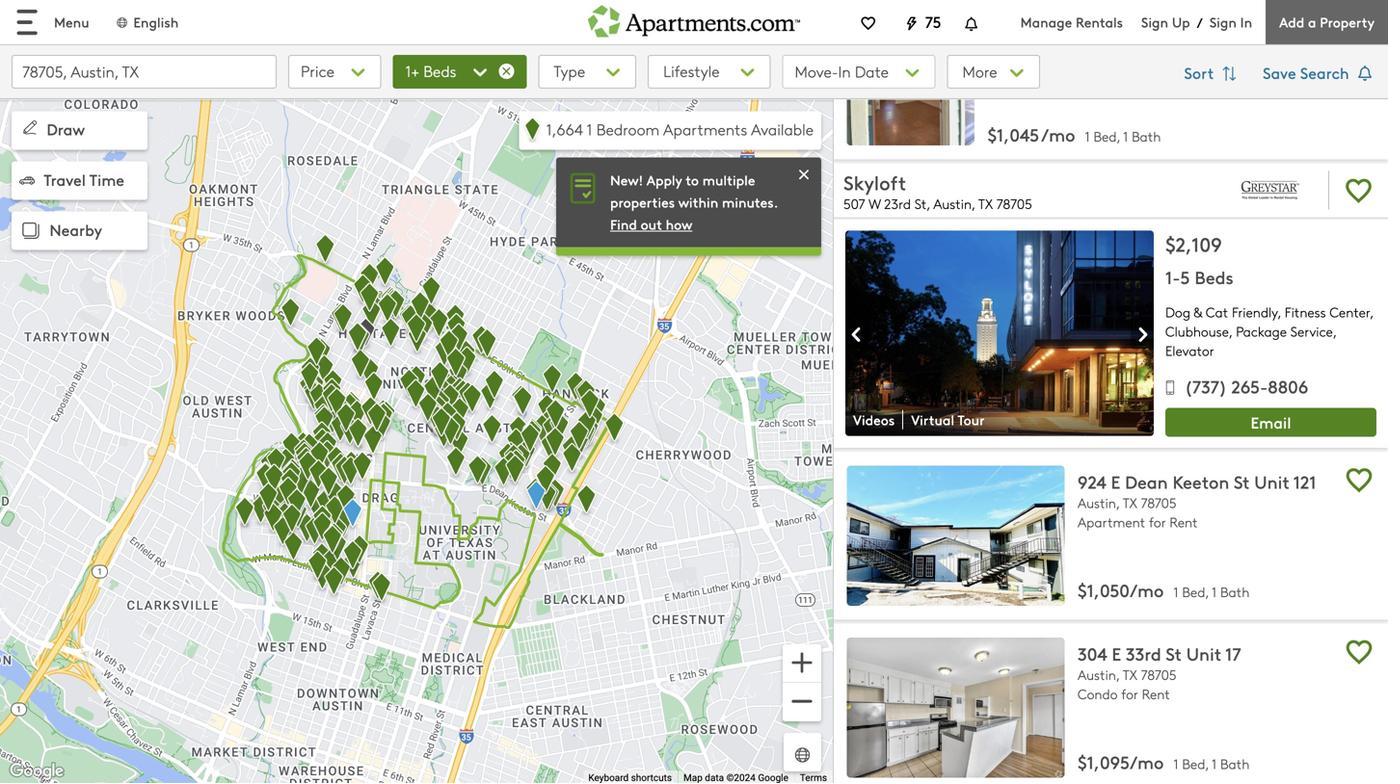 Task type: locate. For each thing, give the bounding box(es) containing it.
margin image left nearby
[[17, 217, 44, 245]]

78705 right 304
[[1141, 666, 1177, 684]]

rent down keeton
[[1170, 513, 1198, 531]]

0 vertical spatial e
[[1111, 470, 1120, 494]]

1 horizontal spatial in
[[1240, 13, 1252, 31]]

1 horizontal spatial st
[[1234, 470, 1250, 494]]

1
[[586, 119, 592, 140], [1085, 127, 1090, 145], [1123, 127, 1128, 145], [1173, 583, 1179, 601], [1212, 583, 1217, 601], [1173, 755, 1179, 774], [1212, 755, 1217, 774]]

1 horizontal spatial placard image image
[[1131, 319, 1154, 350]]

add a property link
[[1266, 0, 1388, 44]]

0 vertical spatial in
[[1240, 13, 1252, 31]]

rent inside 304 e 33rd st unit 17 austin, tx 78705 condo for rent
[[1142, 685, 1170, 704]]

2 vertical spatial margin image
[[17, 217, 44, 245]]

beds right 5
[[1195, 265, 1234, 289]]

beds inside button
[[423, 60, 456, 81]]

for inside 304 e 33rd st unit 17 austin, tx 78705 condo for rent
[[1121, 685, 1138, 704]]

travel time button
[[12, 162, 147, 200]]

margin image
[[19, 117, 40, 138], [19, 173, 35, 188], [17, 217, 44, 245]]

virtual tour
[[911, 410, 985, 429]]

0 horizontal spatial st
[[1166, 642, 1182, 666]]

75
[[925, 11, 941, 32]]

0 vertical spatial beds
[[423, 60, 456, 81]]

bed, right "$1,050/mo"
[[1182, 583, 1209, 601]]

sign right / at the right top of the page
[[1209, 13, 1237, 31]]

type
[[554, 60, 585, 81]]

0 horizontal spatial in
[[838, 61, 851, 82]]

save search
[[1263, 62, 1353, 83]]

sign up link
[[1141, 13, 1190, 31]]

austin, up condo
[[1078, 666, 1119, 684]]

placard image image left "dog"
[[1131, 319, 1154, 350]]

78705 up apartment
[[1141, 494, 1177, 512]]

sort button
[[1174, 55, 1251, 93]]

bed, right /mo
[[1094, 127, 1120, 145]]

margin image left travel
[[19, 173, 35, 188]]

add a property
[[1279, 13, 1375, 31]]

austin,
[[933, 194, 975, 213], [1078, 494, 1119, 512], [1078, 666, 1119, 684]]

in
[[1240, 13, 1252, 31], [838, 61, 851, 82]]

0 horizontal spatial for
[[1121, 685, 1138, 704]]

1,664 1 bedroom apartments available
[[546, 119, 814, 140]]

save
[[1263, 62, 1296, 83]]

tour
[[958, 410, 985, 429]]

videos link
[[845, 410, 903, 430]]

2 vertical spatial 78705
[[1141, 666, 1177, 684]]

1 vertical spatial bath
[[1220, 583, 1250, 601]]

2 vertical spatial bath
[[1220, 755, 1250, 774]]

bed, inside $1,050/mo 1 bed, 1 bath
[[1182, 583, 1209, 601]]

building photo - skyloft image
[[845, 231, 1154, 436]]

for down dean
[[1149, 513, 1166, 531]]

0 vertical spatial bath
[[1132, 127, 1161, 145]]

in left add
[[1240, 13, 1252, 31]]

bath inside $1,095/mo 1 bed, 1 bath
[[1220, 755, 1250, 774]]

st
[[1234, 470, 1250, 494], [1166, 642, 1182, 666]]

1 horizontal spatial for
[[1149, 513, 1166, 531]]

austin, up apartment
[[1078, 494, 1119, 512]]

0 horizontal spatial unit
[[1186, 642, 1221, 666]]

0 vertical spatial rent
[[1170, 513, 1198, 531]]

how
[[666, 215, 692, 234]]

dean
[[1125, 470, 1168, 494]]

margin image inside draw button
[[19, 117, 40, 138]]

st,
[[915, 194, 930, 213]]

email
[[1251, 412, 1291, 433]]

sign left the up
[[1141, 13, 1168, 31]]

1 horizontal spatial beds
[[1195, 265, 1234, 289]]

rent
[[1170, 513, 1198, 531], [1142, 685, 1170, 704]]

e inside 924 e dean keeton st unit 121 austin, tx 78705 apartment for rent
[[1111, 470, 1120, 494]]

1 vertical spatial in
[[838, 61, 851, 82]]

1 vertical spatial bed,
[[1182, 583, 1209, 601]]

manage
[[1020, 13, 1072, 31]]

bed, for 33rd
[[1182, 755, 1209, 774]]

0 vertical spatial 78705
[[996, 194, 1032, 213]]

new!
[[610, 171, 643, 189]]

austin, inside 924 e dean keeton st unit 121 austin, tx 78705 apartment for rent
[[1078, 494, 1119, 512]]

1 vertical spatial e
[[1112, 642, 1121, 666]]

17
[[1225, 642, 1241, 666]]

e right 304
[[1112, 642, 1121, 666]]

unit inside 924 e dean keeton st unit 121 austin, tx 78705 apartment for rent
[[1254, 470, 1289, 494]]

st right 33rd
[[1166, 642, 1182, 666]]

78705 inside 304 e 33rd st unit 17 austin, tx 78705 condo for rent
[[1141, 666, 1177, 684]]

unit left 121
[[1254, 470, 1289, 494]]

elevator
[[1165, 342, 1214, 360]]

videos
[[853, 410, 895, 429]]

within
[[678, 193, 718, 212]]

2 vertical spatial bed,
[[1182, 755, 1209, 774]]

virtual tour link
[[903, 410, 996, 430]]

(737) 265-8806 link
[[1165, 374, 1308, 404]]

margin image inside travel time button
[[19, 173, 35, 188]]

1 vertical spatial margin image
[[19, 173, 35, 188]]

margin image for nearby
[[17, 217, 44, 245]]

new! apply to multiple properties within minutes. find out how
[[610, 171, 778, 234]]

travel time
[[44, 168, 124, 190]]

apartment
[[1078, 513, 1145, 531]]

bed, right $1,095/mo
[[1182, 755, 1209, 774]]

lifestyle button
[[648, 55, 771, 89]]

1,664
[[546, 119, 583, 140]]

1 vertical spatial beds
[[1195, 265, 1234, 289]]

1 placard image image from the left
[[845, 319, 868, 350]]

for right condo
[[1121, 685, 1138, 704]]

properties
[[610, 193, 675, 212]]

move-in date
[[795, 61, 889, 82]]

manage rentals link
[[1020, 13, 1141, 31]]

0 vertical spatial tx
[[978, 194, 993, 213]]

austin, inside 304 e 33rd st unit 17 austin, tx 78705 condo for rent
[[1078, 666, 1119, 684]]

apartments.com logo image
[[588, 0, 800, 37]]

0 vertical spatial austin,
[[933, 194, 975, 213]]

move-in date button
[[782, 55, 936, 89]]

0 horizontal spatial placard image image
[[845, 319, 868, 350]]

2 vertical spatial tx
[[1123, 666, 1137, 684]]

google image
[[5, 760, 68, 784]]

1 sign from the left
[[1141, 13, 1168, 31]]

1 vertical spatial for
[[1121, 685, 1138, 704]]

margin image left draw
[[19, 117, 40, 138]]

0 vertical spatial bed,
[[1094, 127, 1120, 145]]

condo
[[1078, 685, 1118, 704]]

satellite view image
[[791, 745, 814, 767]]

1 horizontal spatial unit
[[1254, 470, 1289, 494]]

2 placard image image from the left
[[1131, 319, 1154, 350]]

$1,095/mo
[[1078, 751, 1164, 775]]

1 vertical spatial austin,
[[1078, 494, 1119, 512]]

0 vertical spatial unit
[[1254, 470, 1289, 494]]

1+ beds
[[405, 60, 456, 81]]

1+ beds button
[[393, 55, 527, 89]]

in left date
[[838, 61, 851, 82]]

bath for st
[[1220, 755, 1250, 774]]

bed, inside "$1,045 /mo 1 bed, 1 bath"
[[1094, 127, 1120, 145]]

beds right 1+
[[423, 60, 456, 81]]

bath
[[1132, 127, 1161, 145], [1220, 583, 1250, 601], [1220, 755, 1250, 774]]

bed, inside $1,095/mo 1 bed, 1 bath
[[1182, 755, 1209, 774]]

1 vertical spatial 78705
[[1141, 494, 1177, 512]]

0 vertical spatial st
[[1234, 470, 1250, 494]]

924
[[1078, 470, 1106, 494]]

st right keeton
[[1234, 470, 1250, 494]]

map region
[[0, 0, 944, 784]]

virtual
[[911, 410, 954, 429]]

e inside 304 e 33rd st unit 17 austin, tx 78705 condo for rent
[[1112, 642, 1121, 666]]

tx
[[978, 194, 993, 213], [1123, 494, 1137, 512], [1123, 666, 1137, 684]]

0 vertical spatial margin image
[[19, 117, 40, 138]]

tx up apartment
[[1123, 494, 1137, 512]]

building photo - 304 e 33rd st image
[[847, 638, 1065, 778]]

1 horizontal spatial sign
[[1209, 13, 1237, 31]]

service
[[1290, 322, 1333, 341]]

bath inside $1,050/mo 1 bed, 1 bath
[[1220, 583, 1250, 601]]

rent down 33rd
[[1142, 685, 1170, 704]]

placard image image up videos
[[845, 319, 868, 350]]

1 vertical spatial tx
[[1123, 494, 1137, 512]]

tx right 304
[[1123, 666, 1137, 684]]

&
[[1194, 303, 1202, 321]]

1 vertical spatial rent
[[1142, 685, 1170, 704]]

78705 down "$1,045"
[[996, 194, 1032, 213]]

0 horizontal spatial sign
[[1141, 13, 1168, 31]]

1 vertical spatial unit
[[1186, 642, 1221, 666]]

0 horizontal spatial beds
[[423, 60, 456, 81]]

tx inside 304 e 33rd st unit 17 austin, tx 78705 condo for rent
[[1123, 666, 1137, 684]]

e right 924
[[1111, 470, 1120, 494]]

tx right st,
[[978, 194, 993, 213]]

1 vertical spatial st
[[1166, 642, 1182, 666]]

placard image image
[[845, 319, 868, 350], [1131, 319, 1154, 350]]

clubhouse
[[1165, 322, 1229, 341]]

0 vertical spatial for
[[1149, 513, 1166, 531]]

sign
[[1141, 13, 1168, 31], [1209, 13, 1237, 31]]

unit left 17
[[1186, 642, 1221, 666]]

dog
[[1165, 303, 1190, 321]]

margin image inside nearby link
[[17, 217, 44, 245]]

beds inside $2,109 1-5 beds
[[1195, 265, 1234, 289]]

austin, right st,
[[933, 194, 975, 213]]

2 vertical spatial austin,
[[1078, 666, 1119, 684]]

78705 inside the 'skyloft 507 w 23rd st, austin, tx 78705'
[[996, 194, 1032, 213]]

unit inside 304 e 33rd st unit 17 austin, tx 78705 condo for rent
[[1186, 642, 1221, 666]]



Task type: describe. For each thing, give the bounding box(es) containing it.
304 e 33rd st unit 17 austin, tx 78705 condo for rent
[[1078, 642, 1241, 704]]

/
[[1197, 13, 1203, 32]]

bath for keeton
[[1220, 583, 1250, 601]]

building photo - west campus 1 bedroom unit image
[[847, 18, 974, 145]]

for inside 924 e dean keeton st unit 121 austin, tx 78705 apartment for rent
[[1149, 513, 1166, 531]]

multiple
[[702, 171, 755, 189]]

skyloft
[[843, 169, 906, 195]]

$2,109 1-5 beds
[[1165, 231, 1234, 289]]

st inside 304 e 33rd st unit 17 austin, tx 78705 condo for rent
[[1166, 642, 1182, 666]]

w
[[869, 194, 881, 213]]

price
[[301, 60, 334, 81]]

up
[[1172, 13, 1190, 31]]

friendly
[[1232, 303, 1278, 321]]

price button
[[288, 55, 381, 89]]

margin image for draw
[[19, 117, 40, 138]]

$1,050/mo 1 bed, 1 bath
[[1078, 578, 1250, 602]]

23rd
[[884, 194, 911, 213]]

5
[[1180, 265, 1190, 289]]

find
[[610, 215, 637, 234]]

nearby link
[[12, 212, 147, 250]]

sign in link
[[1209, 13, 1252, 31]]

924 e dean keeton st unit 121 austin, tx 78705 apartment for rent
[[1078, 470, 1316, 531]]

$1,045 /mo 1 bed, 1 bath
[[987, 122, 1161, 146]]

to
[[686, 171, 699, 189]]

english
[[133, 13, 179, 31]]

move-
[[795, 61, 838, 82]]

rent inside 924 e dean keeton st unit 121 austin, tx 78705 apartment for rent
[[1170, 513, 1198, 531]]

margin image for travel time
[[19, 173, 35, 188]]

draw
[[47, 118, 85, 140]]

507
[[843, 194, 865, 213]]

1-
[[1165, 265, 1180, 289]]

package
[[1236, 322, 1287, 341]]

304
[[1078, 642, 1107, 666]]

fitness
[[1285, 303, 1326, 321]]

draw button
[[12, 111, 147, 150]]

center
[[1330, 303, 1370, 321]]

Location or Point of Interest text field
[[12, 55, 277, 89]]

save search button
[[1263, 55, 1376, 93]]

minutes.
[[722, 193, 778, 212]]

st inside 924 e dean keeton st unit 121 austin, tx 78705 apartment for rent
[[1234, 470, 1250, 494]]

type button
[[538, 55, 636, 89]]

add
[[1279, 13, 1304, 31]]

training image
[[794, 165, 814, 184]]

menu button
[[0, 0, 105, 44]]

in inside button
[[838, 61, 851, 82]]

sort
[[1184, 62, 1218, 83]]

(737) 265-8806
[[1184, 374, 1308, 398]]

menu
[[54, 13, 89, 31]]

33rd
[[1126, 642, 1161, 666]]

austin, inside the 'skyloft 507 w 23rd st, austin, tx 78705'
[[933, 194, 975, 213]]

building photo - 924 e dean keeton st image
[[847, 466, 1065, 606]]

property
[[1320, 13, 1375, 31]]

skyloft 507 w 23rd st, austin, tx 78705
[[843, 169, 1032, 213]]

available
[[751, 119, 814, 140]]

e for 304
[[1112, 642, 1121, 666]]

121
[[1293, 470, 1316, 494]]

rentals
[[1076, 13, 1123, 31]]

1+
[[405, 60, 419, 81]]

search
[[1300, 62, 1349, 83]]

8806
[[1268, 374, 1308, 398]]

keeton
[[1173, 470, 1229, 494]]

tx inside the 'skyloft 507 w 23rd st, austin, tx 78705'
[[978, 194, 993, 213]]

find out how link
[[610, 215, 692, 234]]

in inside the "manage rentals sign up / sign in"
[[1240, 13, 1252, 31]]

bedroom
[[596, 119, 660, 140]]

nearby
[[49, 219, 102, 241]]

date
[[855, 61, 889, 82]]

bed, for dean
[[1182, 583, 1209, 601]]

more
[[963, 61, 1001, 82]]

cat
[[1206, 303, 1228, 321]]

email button
[[1165, 408, 1376, 437]]

dog & cat friendly fitness center clubhouse package service elevator
[[1165, 303, 1370, 360]]

$2,109
[[1165, 231, 1222, 257]]

more button
[[947, 55, 1040, 89]]

2 sign from the left
[[1209, 13, 1237, 31]]

(737)
[[1184, 374, 1227, 398]]

e for 924
[[1111, 470, 1120, 494]]

$1,095/mo 1 bed, 1 bath
[[1078, 751, 1250, 775]]

$1,050/mo
[[1078, 578, 1164, 602]]

apply
[[647, 171, 682, 189]]

out
[[641, 215, 662, 234]]

$1,045
[[987, 122, 1039, 146]]

265-
[[1231, 374, 1268, 398]]

greystar real estate partners image
[[1224, 167, 1317, 213]]

bath inside "$1,045 /mo 1 bed, 1 bath"
[[1132, 127, 1161, 145]]

78705 inside 924 e dean keeton st unit 121 austin, tx 78705 apartment for rent
[[1141, 494, 1177, 512]]

lifestyle
[[663, 60, 720, 81]]

tx inside 924 e dean keeton st unit 121 austin, tx 78705 apartment for rent
[[1123, 494, 1137, 512]]

english link
[[114, 13, 179, 31]]



Task type: vqa. For each thing, say whether or not it's contained in the screenshot.
the rightmost 50 lb
no



